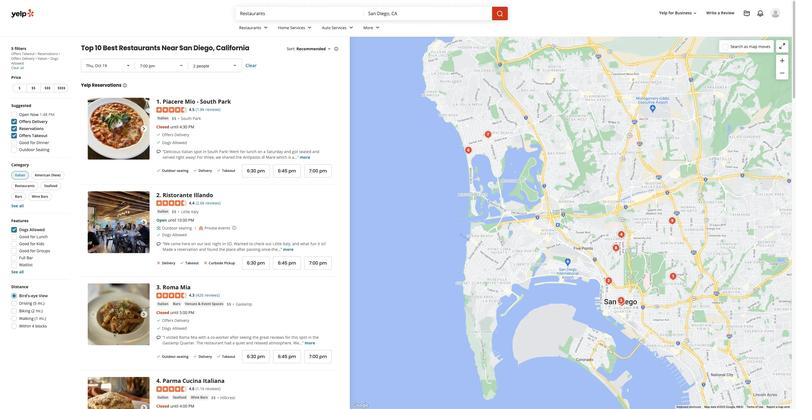 Task type: vqa. For each thing, say whether or not it's contained in the screenshot.
the bottommost people
no



Task type: describe. For each thing, give the bounding box(es) containing it.
map for error
[[778, 406, 784, 409]]

bars link
[[172, 302, 182, 307]]

which
[[277, 155, 287, 160]]

after inside ""i visited roma mia with a co-worker after seeing the great reviews for this spot in the gaslamp quarter. the restaurant had a quiet and relaxed atmosphere.  we…""
[[230, 335, 239, 340]]

6:45 pm link for roma mia
[[273, 351, 301, 364]]

in inside "we came here on our last night in sd. wanted to check out little italy, and what fun it is!! made a reservation and found the place after passing once-the…"
[[222, 241, 226, 247]]

offers delivery for 3 . roma mia
[[162, 318, 189, 324]]

16 info v2 image
[[123, 83, 127, 88]]

previous image for 1
[[90, 125, 97, 132]]

report a map error link
[[767, 406, 791, 409]]

takeout up dinner
[[32, 133, 47, 138]]

more link
[[359, 20, 386, 37]]

the up relaxed
[[253, 335, 259, 340]]

6:45 pm for 2 . ristorante illando
[[278, 260, 296, 267]]

lunch
[[37, 234, 48, 240]]

piacere
[[163, 98, 183, 106]]

2
[[156, 192, 160, 199]]

0 vertical spatial wine bars
[[32, 194, 48, 199]]

a inside "we came here on our last night in sd. wanted to check out little italy, and what fun it is!! made a reservation and found the place after passing once-the…"
[[174, 247, 176, 252]]

$$ inside button
[[32, 86, 35, 91]]

1
[[156, 98, 160, 106]]

within 4 blocks
[[19, 324, 47, 329]]

italian button down 4.5 star rating image
[[156, 116, 170, 121]]

$$ for 3 . roma mia
[[227, 302, 231, 307]]

projects image
[[744, 10, 751, 17]]

offers down 'closed until 4:30 pm'
[[162, 132, 173, 137]]

3 italian link from the top
[[156, 302, 170, 307]]

good for dinner
[[19, 140, 49, 145]]

"delicious
[[163, 149, 181, 154]]

great
[[260, 335, 269, 340]]

7:00 for ristorante illando
[[309, 260, 318, 267]]

mia for .
[[180, 284, 191, 292]]

parma cucina italiana image
[[88, 378, 150, 410]]

recommended
[[297, 46, 326, 51]]

1 vertical spatial 4
[[156, 378, 160, 385]]

allowed for 2
[[172, 232, 187, 238]]

16 info v2 image
[[334, 47, 339, 51]]

16 checkmark v2 image for delivery
[[193, 355, 198, 359]]

next image for parma cucina italiana image
[[141, 405, 147, 410]]

7:00 pm link for ristorante illando
[[304, 257, 332, 270]]

out
[[266, 241, 272, 247]]

offers takeout
[[19, 133, 47, 138]]

wine bars inside wine bars link
[[191, 396, 208, 400]]

group containing features
[[10, 218, 70, 275]]

bars up closed until 5:00 pm
[[173, 302, 181, 307]]

italy,
[[283, 241, 291, 247]]

open for open now 1:48 pm
[[19, 112, 29, 117]]

good for good for kids
[[19, 241, 29, 247]]

delivery down 5:00
[[175, 318, 189, 324]]

italian inside "delicious italian spot in south park! went for lunch on a saturday and got seated and served right away! for three, we shared the antipasto di mare which is a…"
[[182, 149, 193, 154]]

outdoor down open until 10:00 pm
[[162, 226, 178, 231]]

and down our
[[199, 247, 206, 252]]

7:00 pm for 1 . piacere mio - south park
[[309, 168, 327, 174]]

event
[[202, 302, 211, 307]]

ristorante illando link
[[163, 192, 213, 199]]

reviews) down italiana
[[205, 387, 221, 392]]

24 chevron down v2 image for auto services
[[348, 24, 355, 31]]

more for 2 . ristorante illando
[[283, 247, 294, 252]]

16 chevron down v2 image for yelp for business
[[693, 11, 698, 15]]

full
[[19, 255, 26, 261]]

0 horizontal spatial seafood
[[44, 184, 57, 189]]

-
[[197, 98, 199, 106]]

shared
[[222, 155, 235, 160]]

italian for italian button below 4.3 star rating "image" at the left of page
[[158, 302, 168, 307]]

italian button down category
[[11, 171, 29, 180]]

for for groups
[[30, 248, 36, 254]]

mi.) for walking (1 mi.)
[[39, 316, 46, 322]]

until for parma
[[170, 404, 179, 409]]

bar
[[27, 255, 33, 261]]

recommended button
[[297, 46, 332, 51]]

$$ for 1 . piacere mio - south park
[[172, 116, 176, 121]]

italian for italian button underneath '4.4 star rating' image
[[158, 209, 168, 214]]

italian button down 4.3 star rating "image" at the left of page
[[156, 302, 170, 307]]

near
[[162, 43, 178, 53]]

0 horizontal spatial wine bars button
[[28, 193, 52, 201]]

1 vertical spatial park
[[193, 116, 201, 121]]

italian button down 4.6 star rating image
[[156, 395, 170, 401]]

4 . parma cucina italiana
[[156, 378, 225, 385]]

visited
[[166, 335, 178, 340]]

offers down closed until 5:00 pm
[[162, 318, 173, 324]]

2 . ristorante illando
[[156, 192, 213, 199]]

view
[[39, 293, 48, 299]]

0 vertical spatial wine
[[32, 194, 40, 199]]

italian for italian button under category
[[15, 173, 25, 178]]

curbside
[[209, 261, 223, 266]]

reviews) for mia
[[205, 293, 220, 298]]

takeout down reservation
[[186, 261, 199, 266]]

and up is
[[284, 149, 291, 154]]

seated
[[299, 149, 311, 154]]

bars down restaurants button
[[15, 194, 22, 199]]

co-
[[211, 335, 216, 340]]

0 vertical spatial gaslamp
[[236, 302, 252, 307]]

found
[[207, 247, 218, 252]]

closed for parma cucina italiana
[[156, 404, 169, 409]]

category
[[11, 162, 29, 168]]

a inside write a review link
[[718, 10, 720, 16]]

allowed up price at the left top of page
[[11, 61, 24, 66]]

dogs allowed down filters on the top left
[[11, 56, 58, 66]]

3
[[156, 284, 160, 292]]

antipasto
[[243, 155, 261, 160]]

dinner
[[37, 140, 49, 145]]

24 chevron down v2 image
[[306, 24, 313, 31]]

spot inside "delicious italian spot in south park! went for lunch on a saturday and got seated and served right away! for three, we shared the antipasto di mare which is a…"
[[194, 149, 202, 154]]

san
[[179, 43, 192, 53]]

6:30 pm for 2 . ristorante illando
[[247, 260, 265, 267]]

$$ button
[[26, 84, 40, 93]]

italian button down '4.4 star rating' image
[[156, 209, 170, 215]]

flamingo deck image
[[463, 145, 474, 156]]

offers takeout • reservations • offers delivery • italian •
[[11, 51, 60, 61]]

bird's-
[[19, 293, 31, 299]]

16 private events v2 image
[[199, 226, 203, 231]]

went
[[230, 149, 239, 154]]

biking
[[19, 309, 30, 314]]

delivery inside offers takeout • reservations • offers delivery • italian •
[[22, 56, 35, 61]]

user actions element
[[655, 7, 789, 42]]

services for auto services
[[332, 25, 347, 30]]

allowed up the good for lunch
[[30, 227, 45, 233]]

last
[[205, 241, 211, 247]]

is
[[288, 155, 291, 160]]

delivery down 'the'
[[199, 355, 212, 360]]

walking
[[19, 316, 34, 322]]

piacere mio - south park image
[[88, 98, 150, 160]]

features
[[11, 218, 28, 224]]

1 vertical spatial wine
[[191, 396, 200, 400]]

dogs for 2
[[162, 232, 171, 238]]

venues
[[185, 302, 197, 307]]

bars down the american at the left of page
[[41, 194, 48, 199]]

bars down 4.6 (1.1k reviews)
[[200, 396, 208, 400]]

0 vertical spatial seafood button
[[41, 182, 61, 190]]

offers down now
[[19, 119, 31, 124]]

reviews) for mio
[[206, 107, 221, 112]]

this
[[292, 335, 298, 340]]

slideshow element for 3
[[88, 284, 150, 346]]

1 horizontal spatial restaurants
[[119, 43, 160, 53]]

slideshow element for 2
[[88, 192, 150, 253]]

$$$$
[[58, 86, 65, 91]]

wine bars link
[[190, 395, 209, 401]]

group containing category
[[10, 162, 70, 209]]

24 chevron down v2 image for more
[[375, 24, 381, 31]]

outdoor seating
[[19, 147, 49, 152]]

16 close v2 image for delivery
[[156, 261, 161, 266]]

california
[[216, 43, 249, 53]]

search as map moves
[[731, 44, 771, 49]]

next image for 2 . ristorante illando
[[141, 219, 147, 226]]

1 vertical spatial south
[[181, 116, 192, 121]]

error
[[785, 406, 791, 409]]

the right this
[[313, 335, 319, 340]]

see all for category
[[11, 203, 24, 209]]

4.4
[[189, 201, 195, 206]]

kids
[[37, 241, 44, 247]]

seating for mia
[[177, 355, 189, 360]]

delivery down the open now 1:48 pm
[[32, 119, 48, 124]]

for
[[197, 155, 203, 160]]

pm for 4 . parma cucina italiana
[[188, 404, 194, 409]]

map for moves
[[750, 44, 758, 49]]

on inside "delicious italian spot in south park! went for lunch on a saturday and got seated and served right away! for three, we shared the antipasto di mare which is a…"
[[258, 149, 263, 154]]

quarter.
[[180, 341, 195, 346]]

offers down 5 filters
[[11, 51, 21, 56]]

reviews) for illando
[[206, 201, 221, 206]]

4.4 star rating image
[[156, 201, 187, 206]]

takeout down had
[[222, 355, 235, 360]]

for for business
[[669, 10, 674, 16]]

events
[[218, 226, 230, 231]]

piacere mio - south park image
[[668, 271, 679, 282]]

0 horizontal spatial bars button
[[11, 193, 26, 201]]

1 horizontal spatial bars button
[[172, 302, 182, 307]]

parma
[[163, 378, 181, 385]]

and right seated
[[312, 149, 320, 154]]

2 italian link from the top
[[156, 209, 170, 215]]

. for 1
[[160, 98, 161, 106]]

(1
[[35, 316, 38, 322]]

16 speech v2 image for 3
[[156, 336, 161, 340]]

good for groups
[[19, 248, 50, 254]]

open until 10:00 pm
[[156, 218, 194, 223]]

roma mia image
[[616, 295, 627, 307]]

a left "co-"
[[207, 335, 210, 340]]

until for piacere
[[170, 124, 179, 130]]

delivery down 'three,'
[[199, 169, 212, 173]]

roma mia image
[[88, 284, 150, 346]]

previous image for 3
[[90, 312, 97, 318]]

outdoor seating for roma
[[162, 355, 189, 360]]

gaslamp inside ""i visited roma mia with a co-worker after seeing the great reviews for this spot in the gaslamp quarter. the restaurant had a quiet and relaxed atmosphere.  we…""
[[163, 341, 179, 346]]

walking (1 mi.)
[[19, 316, 46, 322]]

©2023
[[717, 406, 726, 409]]

0 vertical spatial south
[[200, 98, 217, 106]]

good for good for groups
[[19, 248, 29, 254]]

a right report
[[776, 406, 778, 409]]

0 horizontal spatial little
[[181, 209, 190, 215]]

16 checkmark v2 image for dogs allowed
[[156, 327, 161, 331]]

search image
[[497, 10, 503, 17]]

got
[[292, 149, 298, 154]]

for for kids
[[30, 241, 36, 247]]

mi.) for biking (2 mi.)
[[36, 309, 43, 314]]

group containing suggested
[[10, 103, 70, 154]]

7:00 pm for 3 . roma mia
[[309, 354, 327, 360]]

mia for visited
[[191, 335, 197, 340]]

outdoor down visited
[[162, 355, 176, 360]]

a right had
[[233, 341, 235, 346]]

italian for italian button below 4.6 star rating image
[[158, 396, 168, 400]]

takeout down shared
[[222, 169, 235, 173]]

ristorante illando image
[[88, 192, 150, 253]]

4.5
[[189, 107, 195, 112]]

(5
[[33, 301, 37, 306]]

came
[[171, 241, 181, 247]]

Find text field
[[240, 10, 359, 17]]

had
[[225, 341, 232, 346]]

seating
[[36, 147, 49, 152]]

6:30 pm for 1 . piacere mio - south park
[[247, 168, 265, 174]]

for for lunch
[[30, 234, 36, 240]]

open now 1:48 pm
[[19, 112, 54, 117]]

it
[[318, 241, 320, 247]]

and right italy,
[[292, 241, 299, 247]]

outdoor seating for piacere
[[162, 169, 189, 173]]

clear for clear all
[[11, 66, 19, 70]]

Select a date text field
[[82, 59, 135, 72]]

16 close v2 image for curbside pickup
[[203, 261, 208, 266]]

little italy
[[181, 209, 199, 215]]

until for ristorante
[[168, 218, 176, 223]]

we
[[216, 155, 221, 160]]

parma cucina italiana link
[[163, 378, 225, 385]]

american (new) button
[[31, 171, 64, 180]]

venues & event spaces link
[[184, 302, 225, 307]]

0 vertical spatial 4
[[32, 324, 34, 329]]

4.3 star rating image
[[156, 293, 187, 299]]

scuderie italia image
[[483, 129, 494, 140]]

1 vertical spatial wine bars button
[[190, 395, 209, 401]]

moves
[[759, 44, 771, 49]]

delivery down made
[[162, 261, 175, 266]]

restaurants button
[[11, 182, 38, 190]]

4.6 star rating image
[[156, 387, 187, 393]]

4.3
[[189, 293, 195, 298]]

0 vertical spatial all
[[20, 66, 24, 70]]

in inside "delicious italian spot in south park! went for lunch on a saturday and got seated and served right away! for three, we shared the antipasto di mare which is a…"
[[203, 149, 206, 154]]

clear for clear
[[246, 62, 257, 69]]

next image for 1 . piacere mio - south park
[[141, 125, 147, 132]]

restaurants for restaurants link
[[239, 25, 261, 30]]

full bar
[[19, 255, 33, 261]]

tyler b. image
[[771, 8, 781, 18]]

restaurants link
[[235, 20, 274, 37]]

dogs allowed inside group
[[19, 227, 45, 233]]

saturday
[[267, 149, 283, 154]]

a…"
[[292, 155, 299, 160]]

on inside "we came here on our last night in sd. wanted to check out little italy, and what fun it is!! made a reservation and found the place after passing once-the…"
[[191, 241, 196, 247]]



Task type: locate. For each thing, give the bounding box(es) containing it.
4 italian link from the top
[[156, 395, 170, 401]]

seafood
[[44, 184, 57, 189], [173, 396, 187, 400]]

1 horizontal spatial seafood button
[[172, 395, 188, 401]]

offers delivery for 1 . piacere mio - south park
[[162, 132, 189, 137]]

see all
[[11, 203, 24, 209], [11, 270, 24, 275]]

2 6:30 from the top
[[247, 260, 256, 267]]

16 close v2 image
[[156, 261, 161, 266], [203, 261, 208, 266]]

1 16 speech v2 image from the top
[[156, 150, 161, 154]]

dogs allowed for 2
[[162, 232, 187, 238]]

$$ left $$$ button
[[32, 86, 35, 91]]

1 6:45 from the top
[[278, 168, 288, 174]]

3 closed from the top
[[156, 404, 169, 409]]

map right the as
[[750, 44, 758, 49]]

the inside "delicious italian spot in south park! went for lunch on a saturday and got seated and served right away! for three, we shared the antipasto di mare which is a…"
[[236, 155, 242, 160]]

1 7:00 pm from the top
[[309, 168, 327, 174]]

. left piacere
[[160, 98, 161, 106]]

reviews) inside '(1.8k reviews)' link
[[206, 107, 221, 112]]

until down bars link
[[170, 310, 179, 316]]

0 horizontal spatial park
[[193, 116, 201, 121]]

6:30
[[247, 168, 256, 174], [247, 260, 256, 267], [247, 354, 256, 360]]

1 next image from the top
[[141, 125, 147, 132]]

4 left parma
[[156, 378, 160, 385]]

pm right 4:30
[[188, 124, 194, 130]]

2 horizontal spatial restaurants
[[239, 25, 261, 30]]

(new)
[[51, 173, 61, 178]]

closed down 4.6 star rating image
[[156, 404, 169, 409]]

open down suggested
[[19, 112, 29, 117]]

0 vertical spatial wine bars button
[[28, 193, 52, 201]]

0 horizontal spatial 16 checkmark v2 image
[[156, 327, 161, 331]]

more link for piacere mio - south park
[[300, 155, 310, 160]]

yelp right $$$$
[[81, 82, 91, 89]]

1 vertical spatial gaslamp
[[163, 341, 179, 346]]

2 next image from the top
[[141, 405, 147, 410]]

2 7:00 pm link from the top
[[304, 257, 332, 270]]

dogs allowed for 1
[[162, 140, 187, 145]]

reviews) inside (2.6k reviews) "link"
[[206, 201, 221, 206]]

open
[[19, 112, 29, 117], [156, 218, 167, 223]]

2 vertical spatial all
[[19, 270, 24, 275]]

16 speech v2 image left "i
[[156, 336, 161, 340]]

24 chevron down v2 image inside restaurants link
[[262, 24, 269, 31]]

italian up the away!
[[182, 149, 193, 154]]

5 filters
[[11, 46, 26, 51]]

expand map image
[[779, 43, 786, 49]]

a down 'came'
[[174, 247, 176, 252]]

place
[[226, 247, 236, 252]]

restaurants inside restaurants link
[[239, 25, 261, 30]]

1 6:30 pm from the top
[[247, 168, 265, 174]]

in
[[203, 149, 206, 154], [222, 241, 226, 247], [308, 335, 312, 340]]

16 checkmark v2 image for takeout
[[217, 355, 221, 359]]

0 horizontal spatial yelp
[[81, 82, 91, 89]]

0 vertical spatial next image
[[141, 125, 147, 132]]

2 6:45 from the top
[[278, 260, 288, 267]]

0 vertical spatial closed
[[156, 124, 169, 130]]

2 slideshow element from the top
[[88, 192, 150, 253]]

0 vertical spatial seafood
[[44, 184, 57, 189]]

services
[[290, 25, 305, 30], [332, 25, 347, 30]]

6:45 down 'the…"' on the left bottom of the page
[[278, 260, 288, 267]]

good for good for dinner
[[19, 140, 29, 145]]

0 vertical spatial next image
[[141, 312, 147, 318]]

16 chevron down v2 image left 16 info v2 icon
[[327, 47, 332, 51]]

3 outdoor seating from the top
[[162, 355, 189, 360]]

6:45 for 1 . piacere mio - south park
[[278, 168, 288, 174]]

1 7:00 from the top
[[309, 168, 318, 174]]

4.5 star rating image
[[156, 107, 187, 113]]

1 vertical spatial little
[[273, 241, 282, 247]]

a right write at the right top of the page
[[718, 10, 720, 16]]

2 vertical spatial mi.)
[[39, 316, 46, 322]]

1 vertical spatial offers delivery
[[162, 132, 189, 137]]

2 vertical spatial 6:45 pm link
[[273, 351, 301, 364]]

in left sd.
[[222, 241, 226, 247]]

6:30 pm link for ristorante illando
[[242, 257, 270, 270]]

0 vertical spatial offers delivery
[[19, 119, 48, 124]]

closed for roma mia
[[156, 310, 169, 316]]

see for category
[[11, 203, 18, 209]]

pickup
[[224, 261, 235, 266]]

6:45 for 2 . ristorante illando
[[278, 260, 288, 267]]

after inside "we came here on our last night in sd. wanted to check out little italy, and what fun it is!! made a reservation and found the place after passing once-the…"
[[237, 247, 246, 252]]

worker
[[216, 335, 229, 340]]

after down the wanted
[[237, 247, 246, 252]]

2 . from the top
[[160, 192, 161, 199]]

good up full
[[19, 248, 29, 254]]

24 chevron down v2 image for restaurants
[[262, 24, 269, 31]]

wine bars down (1.1k
[[191, 396, 208, 400]]

review
[[721, 10, 735, 16]]

0 horizontal spatial wine
[[32, 194, 40, 199]]

0 horizontal spatial wine bars
[[32, 194, 48, 199]]

6:45 pm link
[[273, 164, 301, 178], [273, 257, 301, 270], [273, 351, 301, 364]]

1 vertical spatial see all button
[[11, 270, 24, 275]]

2 see all from the top
[[11, 270, 24, 275]]

until left 10:00 at left bottom
[[168, 218, 176, 223]]

2 none field from the left
[[368, 10, 488, 17]]

0 horizontal spatial 16 close v2 image
[[156, 261, 161, 266]]

outdoor down good for dinner
[[19, 147, 35, 152]]

1 vertical spatial map
[[778, 406, 784, 409]]

1 vertical spatial see
[[11, 270, 18, 275]]

0 vertical spatial previous image
[[90, 219, 97, 226]]

see
[[11, 203, 18, 209], [11, 270, 18, 275]]

2 6:45 pm from the top
[[278, 260, 296, 267]]

1 vertical spatial 16 chevron down v2 image
[[327, 47, 332, 51]]

curbside pickup
[[209, 261, 235, 266]]

6:30 for ristorante illando
[[247, 260, 256, 267]]

on up di
[[258, 149, 263, 154]]

pm for 3 . roma mia
[[188, 310, 194, 316]]

4 good from the top
[[19, 248, 29, 254]]

0 horizontal spatial 24 chevron down v2 image
[[262, 24, 269, 31]]

parma cucina italiana image
[[616, 229, 627, 240]]

yelp inside button
[[660, 10, 668, 16]]

1 horizontal spatial 16 checkmark v2 image
[[193, 355, 198, 359]]

2 horizontal spatial 16 checkmark v2 image
[[217, 355, 221, 359]]

3 good from the top
[[19, 241, 29, 247]]

2 next image from the top
[[141, 219, 147, 226]]

dogs allowed for 3
[[162, 326, 187, 331]]

and down seeing
[[246, 341, 253, 346]]

closed down 4.3 star rating "image" at the left of page
[[156, 310, 169, 316]]

more
[[364, 25, 373, 30]]

for up good for kids
[[30, 234, 36, 240]]

6:45 pm for 1 . piacere mio - south park
[[278, 168, 296, 174]]

good down the offers takeout
[[19, 140, 29, 145]]

group
[[777, 55, 789, 80], [10, 103, 70, 154], [10, 162, 70, 209], [10, 218, 70, 275]]

0 vertical spatial after
[[237, 247, 246, 252]]

map data ©2023 google, inegi
[[705, 406, 744, 409]]

(1.8k reviews)
[[196, 107, 221, 112]]

1 vertical spatial seafood
[[173, 396, 187, 400]]

1 previous image from the top
[[90, 219, 97, 226]]

offers delivery
[[19, 119, 48, 124], [162, 132, 189, 137], [162, 318, 189, 324]]

1 vertical spatial 16 speech v2 image
[[156, 242, 161, 247]]

none field find
[[240, 10, 359, 17]]

$$ for 4 . parma cucina italiana
[[211, 396, 216, 401]]

reservations inside offers takeout • reservations • offers delivery • italian •
[[38, 51, 58, 56]]

clear all
[[11, 66, 24, 70]]

0 vertical spatial roma
[[163, 284, 179, 292]]

6:30 down antipasto
[[247, 168, 256, 174]]

7:00 for piacere mio - south park
[[309, 168, 318, 174]]

services for home services
[[290, 25, 305, 30]]

1 . from the top
[[160, 98, 161, 106]]

reservations
[[38, 51, 58, 56], [92, 82, 122, 89], [19, 126, 44, 131]]

reservation
[[177, 247, 198, 252]]

2 horizontal spatial in
[[308, 335, 312, 340]]

16 speech v2 image for 2
[[156, 242, 161, 247]]

1 6:45 pm link from the top
[[273, 164, 301, 178]]

1 vertical spatial roma
[[179, 335, 190, 340]]

1 horizontal spatial wine bars
[[191, 396, 208, 400]]

None field
[[240, 10, 359, 17], [368, 10, 488, 17]]

4 slideshow element from the top
[[88, 378, 150, 410]]

open for open until 10:00 pm
[[156, 218, 167, 223]]

2 vertical spatial 16 speech v2 image
[[156, 336, 161, 340]]

2 vertical spatial outdoor seating
[[162, 355, 189, 360]]

mia up 4.3 link
[[180, 284, 191, 292]]

see all down "waitlist"
[[11, 270, 24, 275]]

little inside "we came here on our last night in sd. wanted to check out little italy, and what fun it is!! made a reservation and found the place after passing once-the…"
[[273, 241, 282, 247]]

mare
[[266, 155, 276, 160]]

1 vertical spatial open
[[156, 218, 167, 223]]

$
[[19, 86, 20, 91]]

reviews) inside (426 reviews) "link"
[[205, 293, 220, 298]]

pm right 4:00
[[188, 404, 194, 409]]

good for lunch
[[19, 234, 48, 240]]

. for 4
[[160, 378, 161, 385]]

$$ for 2 . ristorante illando
[[172, 209, 176, 215]]

(2.6k
[[196, 201, 205, 206]]

24 chevron down v2 image inside 'auto services' "link"
[[348, 24, 355, 31]]

outdoor seating down open until 10:00 pm
[[162, 226, 192, 231]]

1 outdoor seating from the top
[[162, 169, 189, 173]]

3 slideshow element from the top
[[88, 284, 150, 346]]

. up '4.4 star rating' image
[[160, 192, 161, 199]]

2 see all button from the top
[[11, 270, 24, 275]]

pm for 2 . ristorante illando
[[188, 218, 194, 223]]

$$$ button
[[40, 84, 54, 93]]

in right this
[[308, 335, 312, 340]]

3 7:00 pm link from the top
[[304, 351, 332, 364]]

2 6:30 pm from the top
[[247, 260, 265, 267]]

asti ristorante image
[[616, 297, 628, 308]]

wine down restaurants button
[[32, 194, 40, 199]]

16 chevron down v2 image for recommended
[[327, 47, 332, 51]]

6:45 pm link down atmosphere.
[[273, 351, 301, 364]]

0 horizontal spatial in
[[203, 149, 206, 154]]

wanted
[[234, 241, 248, 247]]

spot up the for
[[194, 149, 202, 154]]

di
[[262, 155, 265, 160]]

notifications image
[[757, 10, 764, 17]]

2 vertical spatial reservations
[[19, 126, 44, 131]]

2 see from the top
[[11, 270, 18, 275]]

eye
[[31, 293, 38, 299]]

more link for roma mia
[[305, 341, 315, 346]]

we…"
[[293, 341, 304, 346]]

0 vertical spatial 6:30
[[247, 168, 256, 174]]

4 . from the top
[[160, 378, 161, 385]]

zoom in image
[[779, 57, 786, 64]]

for inside ""i visited roma mia with a co-worker after seeing the great reviews for this spot in the gaslamp quarter. the restaurant had a quiet and relaxed atmosphere.  we…""
[[285, 335, 291, 340]]

wine
[[32, 194, 40, 199], [191, 396, 200, 400]]

little up 10:00 at left bottom
[[181, 209, 190, 215]]

24 chevron down v2 image inside more link
[[375, 24, 381, 31]]

3 6:45 pm link from the top
[[273, 351, 301, 364]]

0 vertical spatial open
[[19, 112, 29, 117]]

0 vertical spatial 6:30 pm
[[247, 168, 265, 174]]

1 . piacere mio - south park
[[156, 98, 231, 106]]

offers up clear all link
[[11, 56, 21, 61]]

0 vertical spatial spot
[[194, 149, 202, 154]]

price group
[[11, 75, 70, 94]]

driving
[[19, 301, 32, 306]]

. for 2
[[160, 192, 161, 199]]

mia trattoria image
[[611, 243, 622, 254]]

slideshow element for 1
[[88, 98, 150, 160]]

terms
[[747, 406, 755, 409]]

previous image for parma cucina italiana image
[[90, 405, 97, 410]]

1 16 close v2 image from the left
[[156, 261, 161, 266]]

6:30 pm link for roma mia
[[242, 351, 270, 364]]

6:45 for 3 . roma mia
[[278, 354, 288, 360]]

piacere mio - south park link
[[163, 98, 231, 106]]

1 vertical spatial 6:45
[[278, 260, 288, 267]]

2 16 speech v2 image from the top
[[156, 242, 161, 247]]

outdoor seating down quarter.
[[162, 355, 189, 360]]

16 outdoor seating v2 image
[[156, 226, 161, 231]]

yelp for yelp reservations
[[81, 82, 91, 89]]

see up features
[[11, 203, 18, 209]]

0 vertical spatial 6:30 pm link
[[242, 164, 270, 178]]

1 vertical spatial reservations
[[92, 82, 122, 89]]

previous image
[[90, 125, 97, 132], [90, 312, 97, 318]]

previous image for ristorante illando image
[[90, 219, 97, 226]]

1 none field from the left
[[240, 10, 359, 17]]

0 horizontal spatial clear
[[11, 66, 19, 70]]

allowed for 1
[[172, 140, 187, 145]]

italian up 'price' group
[[38, 56, 47, 61]]

16 checkmark v2 image
[[156, 133, 161, 137], [156, 141, 161, 145], [156, 169, 161, 173], [193, 169, 198, 173], [217, 169, 221, 173], [156, 233, 161, 238], [180, 261, 184, 266], [156, 319, 161, 323], [156, 355, 161, 359]]

ristorante
[[163, 192, 192, 199]]

on
[[258, 149, 263, 154], [191, 241, 196, 247]]

all
[[20, 66, 24, 70], [19, 203, 24, 209], [19, 270, 24, 275]]

more for 1 . piacere mio - south park
[[300, 155, 310, 160]]

dogs allowed up 'came'
[[162, 232, 187, 238]]

1 vertical spatial 7:00 pm link
[[304, 257, 332, 270]]

all up price at the left top of page
[[20, 66, 24, 70]]

for inside "delicious italian spot in south park! went for lunch on a saturday and got seated and served right away! for three, we shared the antipasto di mare which is a…"
[[240, 149, 246, 154]]

Time field
[[136, 60, 188, 72]]

1 previous image from the top
[[90, 125, 97, 132]]

until for roma
[[170, 310, 179, 316]]

3 24 chevron down v2 image from the left
[[375, 24, 381, 31]]

relaxed
[[254, 341, 268, 346]]

2 good from the top
[[19, 234, 29, 240]]

for left business
[[669, 10, 674, 16]]

seafood button up 4:00
[[172, 395, 188, 401]]

3 7:00 from the top
[[309, 354, 318, 360]]

1 vertical spatial previous image
[[90, 405, 97, 410]]

clear button
[[246, 62, 257, 69]]

0 vertical spatial 16 chevron down v2 image
[[693, 11, 698, 15]]

16 chevron down v2 image
[[693, 11, 698, 15], [327, 47, 332, 51]]

all down "waitlist"
[[19, 270, 24, 275]]

info icon image
[[232, 226, 237, 231], [232, 226, 237, 231]]

more link for ristorante illando
[[283, 247, 294, 252]]

more down italy,
[[283, 247, 294, 252]]

$$ down 4.6 (1.1k reviews)
[[211, 396, 216, 401]]

outdoor down served
[[162, 169, 176, 173]]

2 24 chevron down v2 image from the left
[[348, 24, 355, 31]]

3 . from the top
[[160, 284, 161, 292]]

option group containing distance
[[10, 284, 70, 331]]

0 horizontal spatial roma
[[163, 284, 179, 292]]

mi.) for driving (5 mi.)
[[38, 301, 44, 306]]

once-
[[262, 247, 272, 252]]

0 vertical spatial 16 speech v2 image
[[156, 150, 161, 154]]

1 vertical spatial more link
[[283, 247, 294, 252]]

1 horizontal spatial clear
[[246, 62, 257, 69]]

cinkuni image
[[667, 215, 678, 227]]

all for features
[[19, 270, 24, 275]]

more link
[[300, 155, 310, 160], [283, 247, 294, 252], [305, 341, 315, 346]]

6:30 pm for 3 . roma mia
[[247, 354, 265, 360]]

2 closed from the top
[[156, 310, 169, 316]]

1 next image from the top
[[141, 312, 147, 318]]

16 speech v2 image left "we
[[156, 242, 161, 247]]

the inside "we came here on our last night in sd. wanted to check out little italy, and what fun it is!! made a reservation and found the place after passing once-the…"
[[219, 247, 225, 252]]

6:45 pm link for piacere mio - south park
[[273, 164, 301, 178]]

seafood inside "link"
[[173, 396, 187, 400]]

4
[[32, 324, 34, 329], [156, 378, 160, 385]]

1 slideshow element from the top
[[88, 98, 150, 160]]

ristorante illando image
[[603, 276, 615, 287]]

for inside button
[[669, 10, 674, 16]]

16 checkmark v2 image down 'the'
[[193, 355, 198, 359]]

1 horizontal spatial in
[[222, 241, 226, 247]]

1 vertical spatial mi.)
[[36, 309, 43, 314]]

delivery down filters on the top left
[[22, 56, 35, 61]]

1 horizontal spatial little
[[273, 241, 282, 247]]

1 6:30 pm link from the top
[[242, 164, 270, 178]]

16 speech v2 image
[[156, 150, 161, 154], [156, 242, 161, 247], [156, 336, 161, 340]]

6:45 pm link for ristorante illando
[[273, 257, 301, 270]]

chocolat hillcrest image
[[616, 229, 627, 240]]

2 6:45 pm link from the top
[[273, 257, 301, 270]]

slideshow element
[[88, 98, 150, 160], [88, 192, 150, 253], [88, 284, 150, 346], [88, 378, 150, 410]]

pm right 1:48
[[49, 112, 54, 117]]

•
[[36, 51, 37, 56], [59, 51, 60, 56], [36, 56, 37, 61], [48, 56, 50, 61]]

3 6:45 from the top
[[278, 354, 288, 360]]

3 6:30 from the top
[[247, 354, 256, 360]]

1 6:45 pm from the top
[[278, 168, 296, 174]]

south park
[[181, 116, 201, 121]]

16 close v2 image up 3
[[156, 261, 161, 266]]

wine down 4.6 in the left of the page
[[191, 396, 200, 400]]

seafood up 4:00
[[173, 396, 187, 400]]

None search field
[[236, 7, 509, 20]]

roma inside ""i visited roma mia with a co-worker after seeing the great reviews for this spot in the gaslamp quarter. the restaurant had a quiet and relaxed atmosphere.  we…""
[[179, 335, 190, 340]]

more link down italy,
[[283, 247, 294, 252]]

dogs for 1
[[162, 140, 171, 145]]

1 24 chevron down v2 image from the left
[[262, 24, 269, 31]]

option group
[[10, 284, 70, 331]]

16 chevron down v2 image inside yelp for business button
[[693, 11, 698, 15]]

closed for piacere mio - south park
[[156, 124, 169, 130]]

reviews) down 'illando'
[[206, 201, 221, 206]]

1 horizontal spatial gaslamp
[[236, 302, 252, 307]]

1 horizontal spatial roma
[[179, 335, 190, 340]]

1 7:00 pm link from the top
[[304, 164, 332, 178]]

0 vertical spatial yelp
[[660, 10, 668, 16]]

zoom out image
[[779, 70, 786, 77]]

1 italian link from the top
[[156, 116, 170, 121]]

here
[[182, 241, 190, 247]]

6:30 down relaxed
[[247, 354, 256, 360]]

0 vertical spatial see all button
[[11, 203, 24, 209]]

dogs for 3
[[162, 326, 171, 331]]

1 vertical spatial 6:45 pm
[[278, 260, 296, 267]]

private events
[[205, 226, 230, 231]]

terms of use
[[747, 406, 764, 409]]

$$ up open until 10:00 pm
[[172, 209, 176, 215]]

(2.6k reviews) link
[[196, 200, 221, 206]]

american
[[35, 173, 50, 178]]

2 vertical spatial closed
[[156, 404, 169, 409]]

all for category
[[19, 203, 24, 209]]

3 7:00 pm from the top
[[309, 354, 327, 360]]

7:00 pm link for roma mia
[[304, 351, 332, 364]]

1 vertical spatial more
[[283, 247, 294, 252]]

6:30 pm link down passing
[[242, 257, 270, 270]]

venues & event spaces button
[[184, 302, 225, 307]]

1 vertical spatial seating
[[179, 226, 192, 231]]

2 7:00 from the top
[[309, 260, 318, 267]]

4.6
[[189, 387, 195, 392]]

see all button for category
[[11, 203, 24, 209]]

little up 'the…"' on the left bottom of the page
[[273, 241, 282, 247]]

see all button for features
[[11, 270, 24, 275]]

bars button up closed until 5:00 pm
[[172, 302, 182, 307]]

1 closed from the top
[[156, 124, 169, 130]]

6:30 for piacere mio - south park
[[247, 168, 256, 174]]

7:00 pm for 2 . ristorante illando
[[309, 260, 327, 267]]

and inside ""i visited roma mia with a co-worker after seeing the great reviews for this spot in the gaslamp quarter. the restaurant had a quiet and relaxed atmosphere.  we…""
[[246, 341, 253, 346]]

2 16 close v2 image from the left
[[203, 261, 208, 266]]

0 vertical spatial little
[[181, 209, 190, 215]]

report
[[767, 406, 775, 409]]

allowed for 3
[[172, 326, 187, 331]]

$$
[[32, 86, 35, 91], [172, 116, 176, 121], [172, 209, 176, 215], [227, 302, 231, 307], [211, 396, 216, 401]]

yelp for yelp for business
[[660, 10, 668, 16]]

restaurants inside restaurants button
[[15, 184, 35, 189]]

2 vertical spatial more
[[305, 341, 315, 346]]

7:00 pm link for piacere mio - south park
[[304, 164, 332, 178]]

0 horizontal spatial gaslamp
[[163, 341, 179, 346]]

spot inside ""i visited roma mia with a co-worker after seeing the great reviews for this spot in the gaslamp quarter. the restaurant had a quiet and relaxed atmosphere.  we…""
[[299, 335, 307, 340]]

2 vertical spatial 7:00
[[309, 354, 318, 360]]

2 6:30 pm link from the top
[[242, 257, 270, 270]]

south
[[200, 98, 217, 106], [181, 116, 192, 121], [207, 149, 218, 154]]

dogs allowed up "delicious
[[162, 140, 187, 145]]

italian inside offers takeout • reservations • offers delivery • italian •
[[38, 56, 47, 61]]

yelp left business
[[660, 10, 668, 16]]

6:45
[[278, 168, 288, 174], [278, 260, 288, 267], [278, 354, 288, 360]]

2 previous image from the top
[[90, 312, 97, 318]]

italian down 4.3 star rating "image" at the left of page
[[158, 302, 168, 307]]

illando
[[194, 192, 213, 199]]

write a review
[[707, 10, 735, 16]]

0 vertical spatial reservations
[[38, 51, 58, 56]]

for down good for kids
[[30, 248, 36, 254]]

3 16 speech v2 image from the top
[[156, 336, 161, 340]]

16 checkmark v2 image
[[156, 327, 161, 331], [193, 355, 198, 359], [217, 355, 221, 359]]

16 speech v2 image left "delicious
[[156, 150, 161, 154]]

next image
[[141, 125, 147, 132], [141, 219, 147, 226]]

previous image
[[90, 219, 97, 226], [90, 405, 97, 410]]

mia up 'the'
[[191, 335, 197, 340]]

1 vertical spatial 6:30 pm link
[[242, 257, 270, 270]]

16 speech v2 image for 1
[[156, 150, 161, 154]]

1 6:30 from the top
[[247, 168, 256, 174]]

next image
[[141, 312, 147, 318], [141, 405, 147, 410]]

0 horizontal spatial 4
[[32, 324, 34, 329]]

0 vertical spatial previous image
[[90, 125, 97, 132]]

services inside "link"
[[332, 25, 347, 30]]

best
[[103, 43, 118, 53]]

0 horizontal spatial none field
[[240, 10, 359, 17]]

park down (1.8k
[[193, 116, 201, 121]]

for left this
[[285, 335, 291, 340]]

2 services from the left
[[332, 25, 347, 30]]

roma
[[163, 284, 179, 292], [179, 335, 190, 340]]

mi.) right (1
[[39, 316, 46, 322]]

1 vertical spatial bars button
[[172, 302, 182, 307]]

1 vertical spatial all
[[19, 203, 24, 209]]

map region
[[338, 0, 797, 410]]

24 chevron down v2 image
[[262, 24, 269, 31], [348, 24, 355, 31], [375, 24, 381, 31]]

dogs allowed
[[11, 56, 58, 66], [162, 140, 187, 145], [19, 227, 45, 233], [162, 232, 187, 238], [162, 326, 187, 331]]

Cover field
[[189, 60, 241, 72]]

more link down seated
[[300, 155, 310, 160]]

reviews) up spaces
[[205, 293, 220, 298]]

16 close v2 image left curbside
[[203, 261, 208, 266]]

1 good from the top
[[19, 140, 29, 145]]

2 7:00 pm from the top
[[309, 260, 327, 267]]

4.3 link
[[189, 292, 195, 299]]

a inside "delicious italian spot in south park! went for lunch on a saturday and got seated and served right away! for three, we shared the antipasto di mare which is a…"
[[264, 149, 266, 154]]

until
[[170, 124, 179, 130], [168, 218, 176, 223], [170, 310, 179, 316], [170, 404, 179, 409]]

roma for .
[[163, 284, 179, 292]]

. up 4.3 star rating "image" at the left of page
[[160, 284, 161, 292]]

3 6:30 pm link from the top
[[242, 351, 270, 364]]

reviews)
[[206, 107, 221, 112], [206, 201, 221, 206], [205, 293, 220, 298], [205, 387, 221, 392]]

takeout inside offers takeout • reservations • offers delivery • italian •
[[22, 51, 35, 56]]

yelp for business button
[[657, 8, 700, 18]]

next image for roma mia image
[[141, 312, 147, 318]]

top
[[81, 43, 94, 53]]

diego,
[[194, 43, 215, 53]]

0 horizontal spatial 16 chevron down v2 image
[[327, 47, 332, 51]]

1 horizontal spatial map
[[778, 406, 784, 409]]

good up good for kids
[[19, 234, 29, 240]]

3 6:45 pm from the top
[[278, 354, 296, 360]]

0 vertical spatial park
[[218, 98, 231, 106]]

pm for 1 . piacere mio - south park
[[188, 124, 194, 130]]

good for good for lunch
[[19, 234, 29, 240]]

0 vertical spatial seating
[[177, 169, 189, 173]]

1 horizontal spatial seafood
[[173, 396, 187, 400]]

pm down little italy
[[188, 218, 194, 223]]

"delicious italian spot in south park! went for lunch on a saturday and got seated and served right away! for three, we shared the antipasto di mare which is a…"
[[163, 149, 320, 160]]

open up 16 outdoor seating v2 icon in the left bottom of the page
[[156, 218, 167, 223]]

for down the offers takeout
[[30, 140, 36, 145]]

(1.1k
[[196, 387, 204, 392]]

keyboard shortcuts button
[[677, 406, 701, 410]]

1 see all from the top
[[11, 203, 24, 209]]

write a review link
[[704, 8, 737, 18]]

gaslamp right spaces
[[236, 302, 252, 307]]

1 see from the top
[[11, 203, 18, 209]]

1 horizontal spatial none field
[[368, 10, 488, 17]]

in inside ""i visited roma mia with a co-worker after seeing the great reviews for this spot in the gaslamp quarter. the restaurant had a quiet and relaxed atmosphere.  we…""
[[308, 335, 312, 340]]

Near text field
[[368, 10, 488, 17]]

gaslamp
[[236, 302, 252, 307], [163, 341, 179, 346]]

2 outdoor seating from the top
[[162, 226, 192, 231]]

7:00 for roma mia
[[309, 354, 318, 360]]

mia inside ""i visited roma mia with a co-worker after seeing the great reviews for this spot in the gaslamp quarter. the restaurant had a quiet and relaxed atmosphere.  we…""
[[191, 335, 197, 340]]

italian for italian button underneath 4.5 star rating image
[[158, 116, 168, 121]]

1 services from the left
[[290, 25, 305, 30]]

1 vertical spatial wine bars
[[191, 396, 208, 400]]

south inside "delicious italian spot in south park! went for lunch on a saturday and got seated and served right away! for three, we shared the antipasto di mare which is a…"
[[207, 149, 218, 154]]

24 chevron down v2 image right auto services at the left top
[[348, 24, 355, 31]]

(426
[[196, 293, 204, 298]]

. for 3
[[160, 284, 161, 292]]

business categories element
[[235, 20, 781, 37]]

see all up features
[[11, 203, 24, 209]]

3 6:30 pm from the top
[[247, 354, 265, 360]]

seafood button
[[41, 182, 61, 190], [172, 395, 188, 401]]

our
[[197, 241, 204, 247]]

0 horizontal spatial restaurants
[[15, 184, 35, 189]]

1 horizontal spatial 24 chevron down v2 image
[[348, 24, 355, 31]]

see all button
[[11, 203, 24, 209], [11, 270, 24, 275]]

google image
[[351, 402, 370, 410]]

reviews
[[270, 335, 284, 340]]

1 horizontal spatial yelp
[[660, 10, 668, 16]]

2 previous image from the top
[[90, 405, 97, 410]]

1 horizontal spatial 16 close v2 image
[[203, 261, 208, 266]]

2 vertical spatial 7:00 pm
[[309, 354, 327, 360]]

offers up good for dinner
[[19, 133, 31, 138]]

for for dinner
[[30, 140, 36, 145]]

restaurants for restaurants button
[[15, 184, 35, 189]]

16 chevron down v2 image inside recommended dropdown button
[[327, 47, 332, 51]]

none field near
[[368, 10, 488, 17]]

delivery down 4:30
[[175, 132, 189, 137]]

seating for mio
[[177, 169, 189, 173]]

2 vertical spatial south
[[207, 149, 218, 154]]

1 see all button from the top
[[11, 203, 24, 209]]



